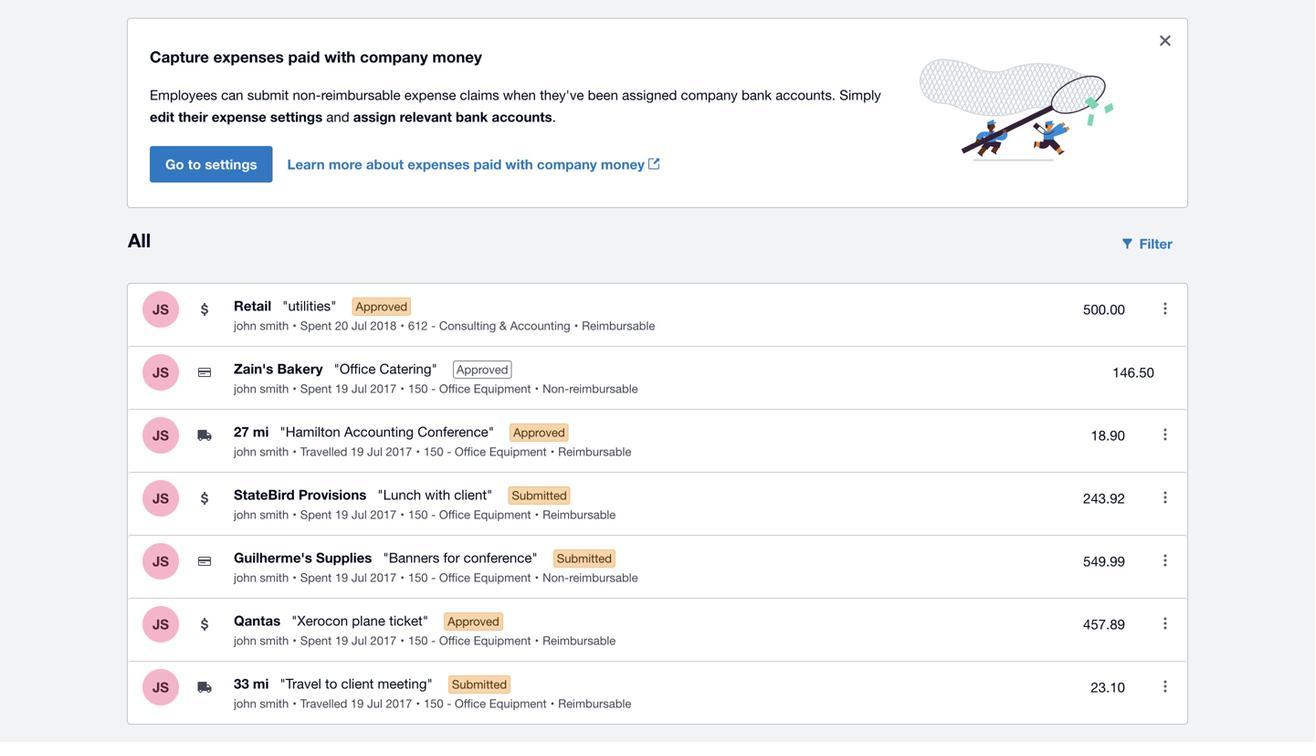 Task type: vqa. For each thing, say whether or not it's contained in the screenshot.
list box containing Detailed Time
no



Task type: locate. For each thing, give the bounding box(es) containing it.
0 vertical spatial accounting
[[510, 319, 570, 333]]

provisions
[[298, 487, 366, 503]]

"utilities"
[[282, 298, 337, 314]]

paid inside button
[[473, 156, 502, 172]]

accounting down "office catering"
[[344, 424, 414, 440]]

zain's bakery
[[234, 361, 323, 377]]

equipment for qantas
[[474, 634, 531, 648]]

2 spent from the top
[[300, 382, 332, 396]]

john smith • spent 19 jul 2017 • 150 - office equipment • non-reimbursable down the catering"
[[234, 382, 638, 396]]

0 vertical spatial reimbursable
[[321, 87, 400, 103]]

see more options image right 500.00
[[1147, 290, 1184, 327]]

150 for guilherme's supplies
[[408, 571, 428, 585]]

john smith • spent 19 jul 2017 • 150 - office equipment • reimbursable down "lunch with client"
[[234, 508, 616, 522]]

0 vertical spatial submitted
[[512, 489, 567, 503]]

smith down retail
[[260, 319, 289, 333]]

mi for 27 mi
[[253, 424, 269, 440]]

see more options image
[[1147, 290, 1184, 327], [1147, 416, 1184, 453], [1147, 542, 1184, 579], [1147, 668, 1184, 705]]

spent down bakery
[[300, 382, 332, 396]]

see more options image right 18.90
[[1147, 416, 1184, 453]]

2018
[[370, 319, 397, 333]]

for
[[443, 550, 460, 566]]

4 js from the top
[[152, 490, 169, 507]]

bakery
[[277, 361, 323, 377]]

to left client
[[325, 676, 337, 692]]

smith for statebird provisions
[[260, 508, 289, 522]]

2 horizontal spatial with
[[505, 156, 533, 172]]

approved up 2018
[[356, 300, 407, 314]]

"xerocon
[[291, 613, 348, 629]]

1 travelled from the top
[[300, 445, 347, 459]]

paid up non- on the left top
[[288, 47, 320, 66]]

see more options image for 18.90
[[1147, 416, 1184, 453]]

1 vertical spatial john smith • spent 19 jul 2017 • 150 - office equipment • non-reimbursable
[[234, 571, 638, 585]]

john down retail
[[234, 319, 256, 333]]

6 js from the top
[[152, 616, 169, 633]]

150 down "banners
[[408, 571, 428, 585]]

js for retail
[[152, 301, 169, 318]]

smith down zain's bakery
[[260, 382, 289, 396]]

jul right 20
[[351, 319, 367, 333]]

john smith • travelled 19 jul 2017 • 150 - office equipment • reimbursable down conference"
[[234, 445, 631, 459]]

0 horizontal spatial settings
[[205, 156, 257, 172]]

1 john from the top
[[234, 319, 256, 333]]

mi right 33
[[253, 676, 269, 692]]

john smith • travelled 19 jul 2017 • 150 - office equipment • reimbursable
[[234, 445, 631, 459], [234, 697, 631, 711]]

4 see more options image from the top
[[1147, 668, 1184, 705]]

office for statebird provisions
[[439, 508, 470, 522]]

2 mi from the top
[[253, 676, 269, 692]]

150 down the 'ticket"'
[[408, 634, 428, 648]]

bank left accounts. on the right of the page
[[742, 87, 772, 103]]

settings inside button
[[205, 156, 257, 172]]

assign
[[353, 108, 396, 125]]

expense down can
[[212, 108, 266, 125]]

see more options image for qantas
[[1147, 605, 1184, 642]]

conference"
[[464, 550, 538, 566]]

0 horizontal spatial expense
[[212, 108, 266, 125]]

company
[[360, 47, 428, 66], [681, 87, 738, 103], [537, 156, 597, 172]]

2017
[[370, 382, 397, 396], [386, 445, 412, 459], [370, 508, 397, 522], [370, 571, 397, 585], [370, 634, 397, 648], [386, 697, 412, 711]]

0 vertical spatial paid
[[288, 47, 320, 66]]

5 spent from the top
[[300, 634, 332, 648]]

expenses down relevant
[[407, 156, 470, 172]]

1 john smith • travelled 19 jul 2017 • 150 - office equipment • reimbursable from the top
[[234, 445, 631, 459]]

spent
[[300, 319, 332, 333], [300, 382, 332, 396], [300, 508, 332, 522], [300, 571, 332, 585], [300, 634, 332, 648]]

1 js from the top
[[152, 301, 169, 318]]

settings inside employees can submit non-reimbursable expense claims when they've been assigned company bank accounts. simply edit their expense settings and assign relevant bank accounts .
[[270, 108, 322, 125]]

1 vertical spatial see more options image
[[1147, 605, 1184, 642]]

243.92
[[1083, 491, 1125, 507]]

0 vertical spatial expenses
[[213, 47, 284, 66]]

2017 down "office catering"
[[370, 382, 397, 396]]

with up and
[[324, 47, 356, 66]]

about
[[366, 156, 404, 172]]

150 down the catering"
[[408, 382, 428, 396]]

smith down qantas
[[260, 634, 289, 648]]

3 john from the top
[[234, 445, 256, 459]]

spent for zain's bakery
[[300, 382, 332, 396]]

5 smith from the top
[[260, 571, 289, 585]]

•
[[292, 319, 297, 333], [400, 319, 404, 333], [574, 319, 578, 333], [292, 382, 297, 396], [400, 382, 404, 396], [535, 382, 539, 396], [292, 445, 297, 459], [416, 445, 420, 459], [550, 445, 554, 459], [292, 508, 297, 522], [400, 508, 404, 522], [535, 508, 539, 522], [292, 571, 297, 585], [400, 571, 404, 585], [535, 571, 539, 585], [292, 634, 297, 648], [400, 634, 404, 648], [535, 634, 539, 648], [292, 697, 297, 711], [416, 697, 420, 711], [550, 697, 554, 711]]

2017 down "lunch
[[370, 508, 397, 522]]

2 js from the top
[[152, 364, 169, 381]]

john smith • spent 19 jul 2017 • 150 - office equipment • reimbursable down the 'ticket"'
[[234, 634, 616, 648]]

accounting right &
[[510, 319, 570, 333]]

john smith • spent 19 jul 2017 • 150 - office equipment • non-reimbursable
[[234, 382, 638, 396], [234, 571, 638, 585]]

money down been
[[601, 156, 645, 172]]

1 vertical spatial settings
[[205, 156, 257, 172]]

see more options image for 500.00
[[1147, 290, 1184, 327]]

john
[[234, 319, 256, 333], [234, 382, 256, 396], [234, 445, 256, 459], [234, 508, 256, 522], [234, 571, 256, 585], [234, 634, 256, 648], [234, 697, 256, 711]]

expense
[[404, 87, 456, 103], [212, 108, 266, 125]]

1 vertical spatial non-
[[543, 571, 569, 585]]

20
[[335, 319, 348, 333]]

150
[[408, 382, 428, 396], [424, 445, 443, 459], [408, 508, 428, 522], [408, 571, 428, 585], [408, 634, 428, 648], [424, 697, 443, 711]]

see more options image right 243.92
[[1147, 479, 1184, 516]]

150 for zain's bakery
[[408, 382, 428, 396]]

john smith • travelled 19 jul 2017 • 150 - office equipment • reimbursable down meeting"
[[234, 697, 631, 711]]

travelled
[[300, 445, 347, 459], [300, 697, 347, 711]]

jul
[[351, 319, 367, 333], [351, 382, 367, 396], [367, 445, 383, 459], [351, 508, 367, 522], [351, 571, 367, 585], [351, 634, 367, 648], [367, 697, 383, 711]]

smith down 27 mi
[[260, 445, 289, 459]]

mi for 33 mi
[[253, 676, 269, 692]]

1 see more options image from the top
[[1147, 479, 1184, 516]]

0 vertical spatial john smith • spent 19 jul 2017 • 150 - office equipment • reimbursable
[[234, 508, 616, 522]]

2 travelled from the top
[[300, 697, 347, 711]]

"travel
[[280, 676, 321, 692]]

4 john from the top
[[234, 508, 256, 522]]

expense up relevant
[[404, 87, 456, 103]]

spent down the "xerocon
[[300, 634, 332, 648]]

see more options image for 549.99
[[1147, 542, 1184, 579]]

1 vertical spatial expense
[[212, 108, 266, 125]]

reimbursable inside employees can submit non-reimbursable expense claims when they've been assigned company bank accounts. simply edit their expense settings and assign relevant bank accounts .
[[321, 87, 400, 103]]

3 spent from the top
[[300, 508, 332, 522]]

2017 down "banners
[[370, 571, 397, 585]]

1 vertical spatial money
[[601, 156, 645, 172]]

accounting
[[510, 319, 570, 333], [344, 424, 414, 440]]

reimbursable
[[321, 87, 400, 103], [569, 382, 638, 396], [569, 571, 638, 585]]

0 vertical spatial bank
[[742, 87, 772, 103]]

2 see more options image from the top
[[1147, 605, 1184, 642]]

1 horizontal spatial to
[[325, 676, 337, 692]]

approved for "hamilton accounting conference"
[[513, 426, 565, 440]]

spent down statebird provisions
[[300, 508, 332, 522]]

jul down provisions
[[351, 508, 367, 522]]

1 vertical spatial reimbursable
[[569, 382, 638, 396]]

go to settings
[[165, 156, 257, 172]]

150 down meeting"
[[424, 697, 443, 711]]

19 down provisions
[[335, 508, 348, 522]]

"hamilton
[[280, 424, 340, 440]]

2017 for qantas
[[370, 634, 397, 648]]

3 see more options image from the top
[[1147, 542, 1184, 579]]

1 mi from the top
[[253, 424, 269, 440]]

0 vertical spatial with
[[324, 47, 356, 66]]

0 vertical spatial see more options image
[[1147, 479, 1184, 516]]

john for statebird provisions
[[234, 508, 256, 522]]

2017 for statebird provisions
[[370, 508, 397, 522]]

with left client"
[[425, 487, 450, 503]]

assigned
[[622, 87, 677, 103]]

submitted right meeting"
[[452, 678, 507, 692]]

3 js from the top
[[152, 427, 169, 444]]

jul for zain's bakery
[[351, 382, 367, 396]]

jul down "xerocon plane ticket"
[[351, 634, 367, 648]]

to
[[188, 156, 201, 172], [325, 676, 337, 692]]

spent down the "utilities"
[[300, 319, 332, 333]]

john down 33
[[234, 697, 256, 711]]

2 john smith • spent 19 jul 2017 • 150 - office equipment • reimbursable from the top
[[234, 634, 616, 648]]

company inside button
[[537, 156, 597, 172]]

6 john from the top
[[234, 634, 256, 648]]

company right assigned at the top of the page
[[681, 87, 738, 103]]

2 smith from the top
[[260, 382, 289, 396]]

to right go
[[188, 156, 201, 172]]

john down 27 at the bottom left of page
[[234, 445, 256, 459]]

1 vertical spatial paid
[[473, 156, 502, 172]]

1 smith from the top
[[260, 319, 289, 333]]

capture expenses paid with company money status
[[128, 19, 1187, 207]]

5 john from the top
[[234, 571, 256, 585]]

js for qantas
[[152, 616, 169, 633]]

travelled for 33 mi
[[300, 697, 347, 711]]

1 vertical spatial john smith • spent 19 jul 2017 • 150 - office equipment • reimbursable
[[234, 634, 616, 648]]

1 vertical spatial mi
[[253, 676, 269, 692]]

"hamilton accounting conference"
[[280, 424, 494, 440]]

0 vertical spatial john smith • spent 19 jul 2017 • 150 - office equipment • non-reimbursable
[[234, 382, 638, 396]]

can
[[221, 87, 243, 103]]

1 vertical spatial with
[[505, 156, 533, 172]]

1 horizontal spatial accounting
[[510, 319, 570, 333]]

150 for statebird provisions
[[408, 508, 428, 522]]

4 spent from the top
[[300, 571, 332, 585]]

0 horizontal spatial to
[[188, 156, 201, 172]]

0 vertical spatial non-
[[543, 382, 569, 396]]

john down zain's at left
[[234, 382, 256, 396]]

john down statebird
[[234, 508, 256, 522]]

7 js from the top
[[152, 679, 169, 696]]

1 horizontal spatial expenses
[[407, 156, 470, 172]]

0 vertical spatial company
[[360, 47, 428, 66]]

1 horizontal spatial money
[[601, 156, 645, 172]]

john smith • spent 19 jul 2017 • 150 - office equipment • non-reimbursable down for
[[234, 571, 638, 585]]

19 down "office
[[335, 382, 348, 396]]

1 vertical spatial to
[[325, 676, 337, 692]]

company up assign
[[360, 47, 428, 66]]

equipment
[[474, 382, 531, 396], [489, 445, 547, 459], [474, 508, 531, 522], [474, 571, 531, 585], [474, 634, 531, 648], [489, 697, 547, 711]]

"office
[[334, 361, 376, 377]]

see more options image right "23.10"
[[1147, 668, 1184, 705]]

expenses
[[213, 47, 284, 66], [407, 156, 470, 172]]

2 john smith • spent 19 jul 2017 • 150 - office equipment • non-reimbursable from the top
[[234, 571, 638, 585]]

1 horizontal spatial expense
[[404, 87, 456, 103]]

smith down statebird
[[260, 508, 289, 522]]

0 vertical spatial travelled
[[300, 445, 347, 459]]

money up claims
[[432, 47, 482, 66]]

travelled for 27 mi
[[300, 445, 347, 459]]

see more options image right 457.89
[[1147, 605, 1184, 642]]

1 vertical spatial bank
[[456, 108, 488, 125]]

approved right the 'ticket"'
[[448, 615, 499, 629]]

filter button
[[1108, 226, 1187, 262]]

jul down supplies
[[351, 571, 367, 585]]

0 vertical spatial to
[[188, 156, 201, 172]]

travelled down the "hamilton
[[300, 445, 347, 459]]

1 horizontal spatial paid
[[473, 156, 502, 172]]

approved for "utilities"
[[356, 300, 407, 314]]

150 down "lunch with client"
[[408, 508, 428, 522]]

-
[[431, 319, 436, 333], [431, 382, 436, 396], [447, 445, 451, 459], [431, 508, 436, 522], [431, 571, 436, 585], [431, 634, 436, 648], [447, 697, 451, 711]]

settings
[[270, 108, 322, 125], [205, 156, 257, 172]]

1 horizontal spatial settings
[[270, 108, 322, 125]]

company down . on the left of the page
[[537, 156, 597, 172]]

jul down "office
[[351, 382, 367, 396]]

expenses inside learn more about expenses paid with company money button
[[407, 156, 470, 172]]

js for statebird provisions
[[152, 490, 169, 507]]

reimbursable for bakery
[[569, 382, 638, 396]]

2 john from the top
[[234, 382, 256, 396]]

approved right conference"
[[513, 426, 565, 440]]

employees
[[150, 87, 217, 103]]

smith for guilherme's supplies
[[260, 571, 289, 585]]

1 spent from the top
[[300, 319, 332, 333]]

"banners for conference"
[[383, 550, 538, 566]]

19 down supplies
[[335, 571, 348, 585]]

2 vertical spatial submitted
[[452, 678, 507, 692]]

they've
[[540, 87, 584, 103]]

0 vertical spatial money
[[432, 47, 482, 66]]

see more options image
[[1147, 479, 1184, 516], [1147, 605, 1184, 642]]

2 horizontal spatial company
[[681, 87, 738, 103]]

smith for retail
[[260, 319, 289, 333]]

bank down claims
[[456, 108, 488, 125]]

19 for zain's bakery
[[335, 382, 348, 396]]

equipment for statebird provisions
[[474, 508, 531, 522]]

0 horizontal spatial accounting
[[344, 424, 414, 440]]

1 john smith • spent 19 jul 2017 • 150 - office equipment • non-reimbursable from the top
[[234, 382, 638, 396]]

0 horizontal spatial company
[[360, 47, 428, 66]]

2 vertical spatial company
[[537, 156, 597, 172]]

2 non- from the top
[[543, 571, 569, 585]]

all
[[128, 229, 151, 252]]

19 down "hamilton accounting conference" on the bottom of the page
[[351, 445, 364, 459]]

approved for "xerocon plane ticket"
[[448, 615, 499, 629]]

spent down the guilherme's supplies in the left of the page
[[300, 571, 332, 585]]

settings right go
[[205, 156, 257, 172]]

paid
[[288, 47, 320, 66], [473, 156, 502, 172]]

retail
[[234, 298, 271, 314]]

1 vertical spatial submitted
[[557, 552, 612, 566]]

accounts.
[[776, 87, 836, 103]]

john smith • spent 19 jul 2017 • 150 - office equipment • reimbursable
[[234, 508, 616, 522], [234, 634, 616, 648]]

1 non- from the top
[[543, 382, 569, 396]]

submitted right conference" at the left of page
[[557, 552, 612, 566]]

- for qantas
[[431, 634, 436, 648]]

mi right 27 at the bottom left of page
[[253, 424, 269, 440]]

2 vertical spatial reimbursable
[[569, 571, 638, 585]]

approved
[[356, 300, 407, 314], [457, 363, 508, 377], [513, 426, 565, 440], [448, 615, 499, 629]]

1 vertical spatial john smith • travelled 19 jul 2017 • 150 - office equipment • reimbursable
[[234, 697, 631, 711]]

0 vertical spatial settings
[[270, 108, 322, 125]]

settings down non- on the left top
[[270, 108, 322, 125]]

smith down guilherme's
[[260, 571, 289, 585]]

mi
[[253, 424, 269, 440], [253, 676, 269, 692]]

submitted right client"
[[512, 489, 567, 503]]

2 see more options image from the top
[[1147, 416, 1184, 453]]

0 vertical spatial john smith • travelled 19 jul 2017 • 150 - office equipment • reimbursable
[[234, 445, 631, 459]]

1 vertical spatial company
[[681, 87, 738, 103]]

john down guilherme's
[[234, 571, 256, 585]]

learn
[[287, 156, 325, 172]]

to inside button
[[188, 156, 201, 172]]

smith
[[260, 319, 289, 333], [260, 382, 289, 396], [260, 445, 289, 459], [260, 508, 289, 522], [260, 571, 289, 585], [260, 634, 289, 648], [260, 697, 289, 711]]

reimbursable for "xerocon plane ticket"
[[543, 634, 616, 648]]

150 down conference"
[[424, 445, 443, 459]]

1 horizontal spatial with
[[425, 487, 450, 503]]

- for guilherme's supplies
[[431, 571, 436, 585]]

6 smith from the top
[[260, 634, 289, 648]]

submitted for guilherme's supplies
[[557, 552, 612, 566]]

"banners
[[383, 550, 440, 566]]

catering"
[[379, 361, 437, 377]]

with down accounts
[[505, 156, 533, 172]]

see more options image for 23.10
[[1147, 668, 1184, 705]]

consulting
[[439, 319, 496, 333]]

spent for statebird provisions
[[300, 508, 332, 522]]

when
[[503, 87, 536, 103]]

with
[[324, 47, 356, 66], [505, 156, 533, 172], [425, 487, 450, 503]]

and
[[326, 108, 349, 124]]

1 john smith • spent 19 jul 2017 • 150 - office equipment • reimbursable from the top
[[234, 508, 616, 522]]

with inside button
[[505, 156, 533, 172]]

1 see more options image from the top
[[1147, 290, 1184, 327]]

john down qantas
[[234, 634, 256, 648]]

paid down accounts
[[473, 156, 502, 172]]

4 smith from the top
[[260, 508, 289, 522]]

client
[[341, 676, 374, 692]]

1 horizontal spatial company
[[537, 156, 597, 172]]

submitted
[[512, 489, 567, 503], [557, 552, 612, 566], [452, 678, 507, 692]]

"lunch with client"
[[377, 487, 493, 503]]

150 for qantas
[[408, 634, 428, 648]]

js
[[152, 301, 169, 318], [152, 364, 169, 381], [152, 427, 169, 444], [152, 490, 169, 507], [152, 553, 169, 570], [152, 616, 169, 633], [152, 679, 169, 696]]

smith down 33 mi
[[260, 697, 289, 711]]

2017 down the plane
[[370, 634, 397, 648]]

2 john smith • travelled 19 jul 2017 • 150 - office equipment • reimbursable from the top
[[234, 697, 631, 711]]

5 js from the top
[[152, 553, 169, 570]]

19 down "xerocon plane ticket"
[[335, 634, 348, 648]]

1 vertical spatial expenses
[[407, 156, 470, 172]]

19
[[335, 382, 348, 396], [351, 445, 364, 459], [335, 508, 348, 522], [335, 571, 348, 585], [335, 634, 348, 648], [351, 697, 364, 711]]

conference"
[[418, 424, 494, 440]]

0 horizontal spatial bank
[[456, 108, 488, 125]]

0 vertical spatial mi
[[253, 424, 269, 440]]

see more options image for statebird provisions
[[1147, 479, 1184, 516]]

expenses up can
[[213, 47, 284, 66]]

1 vertical spatial travelled
[[300, 697, 347, 711]]

reimbursable
[[582, 319, 655, 333], [558, 445, 631, 459], [543, 508, 616, 522], [543, 634, 616, 648], [558, 697, 631, 711]]

see more options image right 549.99
[[1147, 542, 1184, 579]]

money
[[432, 47, 482, 66], [601, 156, 645, 172]]

travelled down the "travel
[[300, 697, 347, 711]]



Task type: describe. For each thing, give the bounding box(es) containing it.
learn more about expenses paid with company money button
[[287, 146, 674, 182]]

7 john from the top
[[234, 697, 256, 711]]

learn more about expenses paid with company money link
[[287, 146, 674, 182]]

spent for qantas
[[300, 634, 332, 648]]

reimbursable for supplies
[[569, 571, 638, 585]]

qantas
[[234, 613, 280, 629]]

john smith • travelled 19 jul 2017 • 150 - office equipment • reimbursable for 33 mi
[[234, 697, 631, 711]]

statebird provisions
[[234, 487, 366, 503]]

filter
[[1139, 236, 1173, 252]]

27
[[234, 424, 249, 440]]

plane
[[352, 613, 385, 629]]

accounts
[[492, 108, 552, 125]]

jul down "hamilton accounting conference" on the bottom of the page
[[367, 445, 383, 459]]

non- for guilherme's supplies
[[543, 571, 569, 585]]

client"
[[454, 487, 493, 503]]

0 horizontal spatial paid
[[288, 47, 320, 66]]

19 for qantas
[[335, 634, 348, 648]]

549.99
[[1083, 554, 1125, 570]]

claims
[[460, 87, 499, 103]]

33 mi
[[234, 676, 269, 692]]

19 down client
[[351, 697, 364, 711]]

john smith • spent 19 jul 2017 • 150 - office equipment • reimbursable for statebird provisions
[[234, 508, 616, 522]]

457.89
[[1083, 617, 1125, 633]]

.
[[552, 108, 556, 124]]

smith for zain's bakery
[[260, 382, 289, 396]]

js for zain's bakery
[[152, 364, 169, 381]]

0 vertical spatial expense
[[404, 87, 456, 103]]

non-
[[293, 87, 321, 103]]

612
[[408, 319, 428, 333]]

"office catering"
[[334, 361, 437, 377]]

&
[[499, 319, 507, 333]]

146.50
[[1112, 365, 1154, 381]]

reimbursable for "hamilton accounting conference"
[[558, 445, 631, 459]]

john for retail
[[234, 319, 256, 333]]

2017 for guilherme's supplies
[[370, 571, 397, 585]]

3 smith from the top
[[260, 445, 289, 459]]

23.10
[[1091, 680, 1125, 696]]

jul for retail
[[351, 319, 367, 333]]

spent for retail
[[300, 319, 332, 333]]

to for settings
[[188, 156, 201, 172]]

supplies
[[316, 550, 372, 566]]

2017 down "hamilton accounting conference" on the bottom of the page
[[386, 445, 412, 459]]

ticket"
[[389, 613, 428, 629]]

non- for zain's bakery
[[543, 382, 569, 396]]

office for qantas
[[439, 634, 470, 648]]

7 smith from the top
[[260, 697, 289, 711]]

john smith • spent 19 jul 2017 • 150 - office equipment • non-reimbursable for supplies
[[234, 571, 638, 585]]

go to settings button
[[150, 146, 273, 182]]

been
[[588, 87, 618, 103]]

go to settings link
[[150, 146, 287, 182]]

zain's
[[234, 361, 273, 377]]

0 horizontal spatial money
[[432, 47, 482, 66]]

spent for guilherme's supplies
[[300, 571, 332, 585]]

- for zain's bakery
[[431, 382, 436, 396]]

0 horizontal spatial with
[[324, 47, 356, 66]]

"lunch
[[377, 487, 421, 503]]

jul down client
[[367, 697, 383, 711]]

33
[[234, 676, 249, 692]]

0 horizontal spatial expenses
[[213, 47, 284, 66]]

equipment for guilherme's supplies
[[474, 571, 531, 585]]

2017 for zain's bakery
[[370, 382, 397, 396]]

500.00
[[1083, 302, 1125, 318]]

"travel to client meeting"
[[280, 676, 433, 692]]

guilherme's supplies
[[234, 550, 372, 566]]

equipment for zain's bakery
[[474, 382, 531, 396]]

statebird
[[234, 487, 295, 503]]

john smith • spent 19 jul 2017 • 150 - office equipment • reimbursable for qantas
[[234, 634, 616, 648]]

john for zain's bakery
[[234, 382, 256, 396]]

more
[[329, 156, 362, 172]]

submit
[[247, 87, 289, 103]]

john smith • travelled 19 jul 2017 • 150 - office equipment • reimbursable for 27 mi
[[234, 445, 631, 459]]

smith for qantas
[[260, 634, 289, 648]]

their
[[178, 108, 208, 125]]

relevant
[[400, 108, 452, 125]]

reimbursable for "lunch with client"
[[543, 508, 616, 522]]

approved down consulting
[[457, 363, 508, 377]]

2017 down meeting"
[[386, 697, 412, 711]]

postal workers catching money image
[[898, 37, 1136, 183]]

capture
[[150, 47, 209, 66]]

john smith • spent 20 jul 2018 • 612 - consulting & accounting • reimbursable
[[234, 319, 655, 333]]

18.90
[[1091, 428, 1125, 444]]

jul for statebird provisions
[[351, 508, 367, 522]]

"xerocon plane ticket"
[[291, 613, 428, 629]]

meeting"
[[378, 676, 433, 692]]

office for guilherme's supplies
[[439, 571, 470, 585]]

- for retail
[[431, 319, 436, 333]]

27 mi
[[234, 424, 269, 440]]

guilherme's
[[234, 550, 312, 566]]

submitted for statebird provisions
[[512, 489, 567, 503]]

edit
[[150, 108, 174, 125]]

reimbursable for "travel to client meeting"
[[558, 697, 631, 711]]

19 for guilherme's supplies
[[335, 571, 348, 585]]

2 vertical spatial with
[[425, 487, 450, 503]]

jul for qantas
[[351, 634, 367, 648]]

capture expenses paid with company money
[[150, 47, 482, 66]]

john for qantas
[[234, 634, 256, 648]]

jul for guilherme's supplies
[[351, 571, 367, 585]]

money inside button
[[601, 156, 645, 172]]

john for guilherme's supplies
[[234, 571, 256, 585]]

office for zain's bakery
[[439, 382, 470, 396]]

john smith • spent 19 jul 2017 • 150 - office equipment • non-reimbursable for bakery
[[234, 382, 638, 396]]

1 horizontal spatial bank
[[742, 87, 772, 103]]

to for client
[[325, 676, 337, 692]]

- for statebird provisions
[[431, 508, 436, 522]]

learn more about expenses paid with company money
[[287, 156, 645, 172]]

1 vertical spatial accounting
[[344, 424, 414, 440]]

js for guilherme's supplies
[[152, 553, 169, 570]]

go
[[165, 156, 184, 172]]

employees can submit non-reimbursable expense claims when they've been assigned company bank accounts. simply edit their expense settings and assign relevant bank accounts .
[[150, 87, 881, 125]]

19 for statebird provisions
[[335, 508, 348, 522]]

simply
[[839, 87, 881, 103]]

company inside employees can submit non-reimbursable expense claims when they've been assigned company bank accounts. simply edit their expense settings and assign relevant bank accounts .
[[681, 87, 738, 103]]



